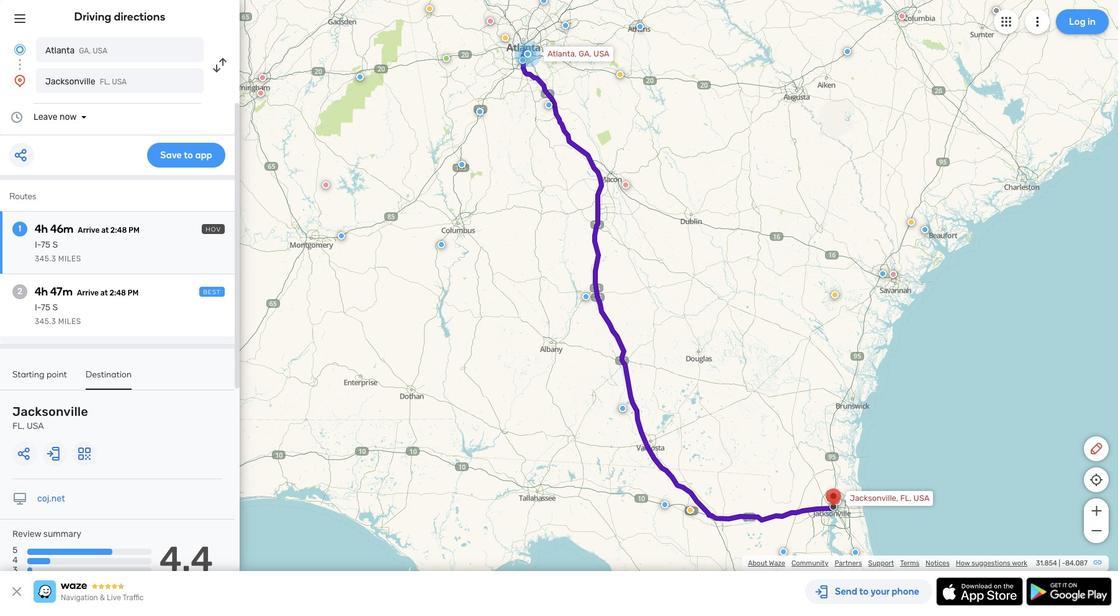 Task type: locate. For each thing, give the bounding box(es) containing it.
1 miles from the top
[[58, 255, 81, 263]]

usa
[[93, 47, 107, 55], [594, 49, 610, 58], [112, 78, 127, 86], [27, 421, 44, 432], [914, 494, 930, 503]]

1 vertical spatial s
[[53, 302, 58, 313]]

chit chat image
[[443, 55, 450, 62]]

ga, for atlanta,
[[579, 49, 592, 58]]

coj.net link
[[37, 494, 65, 504]]

75 down 46m at the left of the page
[[41, 240, 50, 250]]

review
[[12, 529, 41, 540]]

75 for 46m
[[41, 240, 50, 250]]

fl, down the starting point button
[[12, 421, 25, 432]]

at
[[101, 226, 109, 235], [100, 289, 108, 297]]

road closed image
[[487, 17, 494, 25], [322, 181, 330, 189]]

ga, right atlanta
[[79, 47, 91, 55]]

0 horizontal spatial road closed image
[[322, 181, 330, 189]]

ga, right atlanta,
[[579, 49, 592, 58]]

2
[[17, 286, 22, 297]]

miles
[[58, 255, 81, 263], [58, 317, 81, 326]]

75 for 47m
[[41, 302, 50, 313]]

46m
[[50, 222, 73, 236]]

345.3 for 46m
[[35, 255, 56, 263]]

fl,
[[100, 78, 110, 86], [12, 421, 25, 432], [901, 494, 912, 503]]

0 horizontal spatial ga,
[[79, 47, 91, 55]]

starting point
[[12, 370, 67, 380]]

atlanta, ga, usa
[[548, 49, 610, 58]]

arrive
[[78, 226, 100, 235], [77, 289, 99, 297]]

leave
[[34, 112, 57, 122]]

47m
[[50, 285, 73, 299]]

1 horizontal spatial fl,
[[100, 78, 110, 86]]

345.3 for 47m
[[35, 317, 56, 326]]

2 75 from the top
[[41, 302, 50, 313]]

miles down 46m at the left of the page
[[58, 255, 81, 263]]

2 vertical spatial fl,
[[901, 494, 912, 503]]

i-75 s 345.3 miles for 46m
[[35, 240, 81, 263]]

i-75 s 345.3 miles down 47m
[[35, 302, 81, 326]]

0 vertical spatial fl,
[[100, 78, 110, 86]]

s
[[53, 240, 58, 250], [53, 302, 58, 313]]

2:48
[[110, 226, 127, 235], [110, 289, 126, 297]]

jacksonville
[[45, 76, 95, 87], [12, 404, 88, 419]]

now
[[60, 112, 77, 122]]

2 i-75 s 345.3 miles from the top
[[35, 302, 81, 326]]

work
[[1012, 560, 1028, 568]]

jacksonville fl, usa down 'atlanta ga, usa'
[[45, 76, 127, 87]]

at inside the 4h 47m arrive at 2:48 pm
[[100, 289, 108, 297]]

0 vertical spatial s
[[53, 240, 58, 250]]

0 vertical spatial 2:48
[[110, 226, 127, 235]]

jacksonville,
[[850, 494, 899, 503]]

s for 46m
[[53, 240, 58, 250]]

road closed image
[[899, 12, 906, 20], [259, 74, 266, 81], [257, 89, 265, 97], [622, 181, 630, 189], [890, 271, 897, 278]]

i-75 s 345.3 miles for 47m
[[35, 302, 81, 326]]

75 down 47m
[[41, 302, 50, 313]]

4h
[[35, 222, 48, 236], [35, 285, 48, 299]]

pm inside the 4h 47m arrive at 2:48 pm
[[128, 289, 139, 297]]

miles down 47m
[[58, 317, 81, 326]]

fl, down 'atlanta ga, usa'
[[100, 78, 110, 86]]

31.854 | -84.087
[[1036, 560, 1088, 568]]

i- for 4h 46m
[[35, 240, 41, 250]]

345.3
[[35, 255, 56, 263], [35, 317, 56, 326]]

arrive for 4h 46m
[[78, 226, 100, 235]]

0 vertical spatial 4h
[[35, 222, 48, 236]]

0 horizontal spatial fl,
[[12, 421, 25, 432]]

1 345.3 from the top
[[35, 255, 56, 263]]

1 vertical spatial i-
[[35, 302, 41, 313]]

4h 47m arrive at 2:48 pm
[[35, 285, 139, 299]]

driving
[[74, 10, 111, 24]]

i-75 s 345.3 miles down 46m at the left of the page
[[35, 240, 81, 263]]

jacksonville fl, usa
[[45, 76, 127, 87], [12, 404, 88, 432]]

atlanta,
[[548, 49, 577, 58]]

link image
[[1093, 558, 1103, 568]]

0 vertical spatial 345.3
[[35, 255, 56, 263]]

0 vertical spatial i-75 s 345.3 miles
[[35, 240, 81, 263]]

i- down the 4h 47m arrive at 2:48 pm
[[35, 302, 41, 313]]

2:48 inside the 4h 47m arrive at 2:48 pm
[[110, 289, 126, 297]]

destination
[[86, 370, 132, 380]]

1 vertical spatial 345.3
[[35, 317, 56, 326]]

1 i- from the top
[[35, 240, 41, 250]]

1 4h from the top
[[35, 222, 48, 236]]

1 75 from the top
[[41, 240, 50, 250]]

1 vertical spatial at
[[100, 289, 108, 297]]

1 horizontal spatial ga,
[[579, 49, 592, 58]]

1 vertical spatial pm
[[128, 289, 139, 297]]

current location image
[[12, 42, 27, 57]]

pm inside 4h 46m arrive at 2:48 pm
[[129, 226, 140, 235]]

1 s from the top
[[53, 240, 58, 250]]

i-75 s 345.3 miles
[[35, 240, 81, 263], [35, 302, 81, 326]]

at right 46m at the left of the page
[[101, 226, 109, 235]]

2 miles from the top
[[58, 317, 81, 326]]

2 4h from the top
[[35, 285, 48, 299]]

2 i- from the top
[[35, 302, 41, 313]]

jacksonville down 'atlanta ga, usa'
[[45, 76, 95, 87]]

2:48 right 46m at the left of the page
[[110, 226, 127, 235]]

1 vertical spatial arrive
[[77, 289, 99, 297]]

1 vertical spatial 2:48
[[110, 289, 126, 297]]

4h left 47m
[[35, 285, 48, 299]]

4h left 46m at the left of the page
[[35, 222, 48, 236]]

&
[[100, 594, 105, 602]]

coj.net
[[37, 494, 65, 504]]

police image
[[562, 22, 570, 29], [844, 48, 851, 55], [458, 161, 466, 168], [922, 226, 929, 234], [879, 270, 887, 278], [583, 293, 590, 301], [661, 501, 669, 509]]

arrive for 4h 47m
[[77, 289, 99, 297]]

at right 47m
[[100, 289, 108, 297]]

1 vertical spatial i-75 s 345.3 miles
[[35, 302, 81, 326]]

police image
[[540, 0, 548, 4], [637, 23, 644, 30], [519, 57, 527, 64], [356, 73, 364, 81], [545, 101, 553, 109], [476, 108, 484, 116], [338, 232, 345, 240], [438, 241, 445, 248], [619, 405, 627, 412], [780, 548, 787, 556], [852, 549, 860, 556]]

hazard image
[[426, 5, 433, 12], [617, 71, 624, 78], [908, 219, 915, 226], [832, 291, 839, 299], [687, 507, 694, 514]]

fl, right jacksonville,
[[901, 494, 912, 503]]

jacksonville down the starting point button
[[12, 404, 88, 419]]

0 vertical spatial 75
[[41, 240, 50, 250]]

345.3 down 47m
[[35, 317, 56, 326]]

31.854
[[1036, 560, 1058, 568]]

ga,
[[79, 47, 91, 55], [579, 49, 592, 58]]

1 vertical spatial fl,
[[12, 421, 25, 432]]

1 vertical spatial road closed image
[[322, 181, 330, 189]]

1 vertical spatial 4h
[[35, 285, 48, 299]]

0 vertical spatial i-
[[35, 240, 41, 250]]

miles for 46m
[[58, 255, 81, 263]]

pencil image
[[1089, 442, 1104, 456]]

arrive inside 4h 46m arrive at 2:48 pm
[[78, 226, 100, 235]]

1 vertical spatial miles
[[58, 317, 81, 326]]

0 vertical spatial arrive
[[78, 226, 100, 235]]

s for 47m
[[53, 302, 58, 313]]

0 vertical spatial jacksonville fl, usa
[[45, 76, 127, 87]]

2 horizontal spatial fl,
[[901, 494, 912, 503]]

arrive inside the 4h 47m arrive at 2:48 pm
[[77, 289, 99, 297]]

arrive right 46m at the left of the page
[[78, 226, 100, 235]]

5
[[12, 545, 18, 556]]

location image
[[12, 73, 27, 88]]

2 s from the top
[[53, 302, 58, 313]]

0 vertical spatial at
[[101, 226, 109, 235]]

atlanta ga, usa
[[45, 45, 107, 56]]

s down 46m at the left of the page
[[53, 240, 58, 250]]

0 vertical spatial miles
[[58, 255, 81, 263]]

arrive right 47m
[[77, 289, 99, 297]]

ga, inside 'atlanta ga, usa'
[[79, 47, 91, 55]]

2:48 right 47m
[[110, 289, 126, 297]]

2 345.3 from the top
[[35, 317, 56, 326]]

345.3 down 46m at the left of the page
[[35, 255, 56, 263]]

i- down routes
[[35, 240, 41, 250]]

4
[[12, 555, 18, 566]]

about waze community partners support terms notices how suggestions work
[[748, 560, 1028, 568]]

4.4
[[159, 539, 213, 580]]

at inside 4h 46m arrive at 2:48 pm
[[101, 226, 109, 235]]

1 i-75 s 345.3 miles from the top
[[35, 240, 81, 263]]

clock image
[[9, 110, 24, 125]]

pm
[[129, 226, 140, 235], [128, 289, 139, 297]]

hazard image
[[502, 34, 509, 42]]

starting
[[12, 370, 44, 380]]

terms link
[[901, 560, 920, 568]]

jacksonville fl, usa down the starting point button
[[12, 404, 88, 432]]

75
[[41, 240, 50, 250], [41, 302, 50, 313]]

terms
[[901, 560, 920, 568]]

usa inside 'atlanta ga, usa'
[[93, 47, 107, 55]]

1 vertical spatial 75
[[41, 302, 50, 313]]

s down 47m
[[53, 302, 58, 313]]

community link
[[792, 560, 829, 568]]

i-
[[35, 240, 41, 250], [35, 302, 41, 313]]

review summary
[[12, 529, 81, 540]]

2:48 inside 4h 46m arrive at 2:48 pm
[[110, 226, 127, 235]]

0 vertical spatial road closed image
[[487, 17, 494, 25]]

how suggestions work link
[[956, 560, 1028, 568]]

0 vertical spatial pm
[[129, 226, 140, 235]]

5 4 3
[[12, 545, 18, 576]]



Task type: vqa. For each thing, say whether or not it's contained in the screenshot.
3.7 on the left of page
no



Task type: describe. For each thing, give the bounding box(es) containing it.
computer image
[[12, 492, 27, 507]]

atlanta
[[45, 45, 75, 56]]

summary
[[43, 529, 81, 540]]

1 horizontal spatial road closed image
[[487, 17, 494, 25]]

point
[[47, 370, 67, 380]]

support link
[[869, 560, 894, 568]]

i- for 4h 47m
[[35, 302, 41, 313]]

4h for 4h 46m
[[35, 222, 48, 236]]

community
[[792, 560, 829, 568]]

notices link
[[926, 560, 950, 568]]

notices
[[926, 560, 950, 568]]

1
[[18, 224, 21, 234]]

1 vertical spatial jacksonville fl, usa
[[12, 404, 88, 432]]

|
[[1059, 560, 1061, 568]]

zoom out image
[[1089, 524, 1105, 538]]

driving directions
[[74, 10, 165, 24]]

2:48 for 47m
[[110, 289, 126, 297]]

x image
[[9, 584, 24, 599]]

traffic
[[123, 594, 144, 602]]

directions
[[114, 10, 165, 24]]

ga, for atlanta
[[79, 47, 91, 55]]

starting point button
[[12, 370, 67, 389]]

miles for 47m
[[58, 317, 81, 326]]

navigation & live traffic
[[61, 594, 144, 602]]

zoom in image
[[1089, 504, 1105, 519]]

4h for 4h 47m
[[35, 285, 48, 299]]

3
[[12, 565, 18, 576]]

1 vertical spatial jacksonville
[[12, 404, 88, 419]]

leave now
[[34, 112, 77, 122]]

-
[[1062, 560, 1066, 568]]

hov
[[206, 226, 221, 234]]

84.087
[[1066, 560, 1088, 568]]

waze
[[769, 560, 786, 568]]

at for 46m
[[101, 226, 109, 235]]

suggestions
[[972, 560, 1011, 568]]

about
[[748, 560, 768, 568]]

4h 46m arrive at 2:48 pm
[[35, 222, 140, 236]]

best
[[203, 289, 221, 296]]

jacksonville, fl, usa
[[850, 494, 930, 503]]

partners link
[[835, 560, 862, 568]]

at for 47m
[[100, 289, 108, 297]]

partners
[[835, 560, 862, 568]]

pm for 46m
[[129, 226, 140, 235]]

pm for 47m
[[128, 289, 139, 297]]

about waze link
[[748, 560, 786, 568]]

navigation
[[61, 594, 98, 602]]

2:48 for 46m
[[110, 226, 127, 235]]

routes
[[9, 191, 36, 202]]

0 vertical spatial jacksonville
[[45, 76, 95, 87]]

support
[[869, 560, 894, 568]]

how
[[956, 560, 970, 568]]

destination button
[[86, 370, 132, 390]]

live
[[107, 594, 121, 602]]



